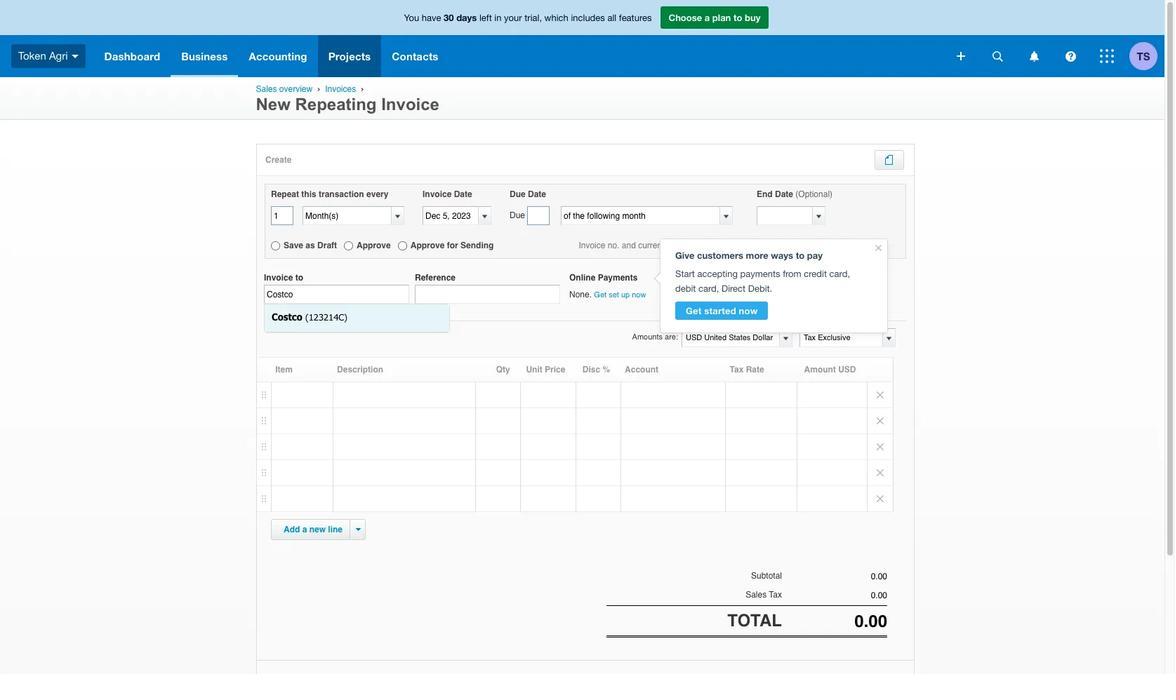 Task type: vqa. For each thing, say whether or not it's contained in the screenshot.
Rate
yes



Task type: locate. For each thing, give the bounding box(es) containing it.
for
[[447, 241, 458, 251]]

end
[[757, 190, 773, 199]]

contacts button
[[381, 35, 449, 77]]

debit
[[675, 284, 696, 294]]

now down debit.
[[739, 305, 758, 317]]

1 horizontal spatial ›
[[361, 84, 364, 93]]

0 horizontal spatial account
[[302, 311, 335, 321]]

1 horizontal spatial date
[[528, 190, 546, 199]]

due left due date text field
[[510, 211, 525, 220]]

0 horizontal spatial ›
[[317, 84, 320, 93]]

0 horizontal spatial a
[[302, 525, 307, 535]]

add a new line
[[284, 525, 343, 535]]

Reference text field
[[415, 285, 560, 304]]

date up due date text field
[[528, 190, 546, 199]]

svg image
[[993, 51, 1003, 61]]

end date (optional)
[[757, 190, 833, 199]]

card, right credit
[[830, 269, 850, 279]]

sales tax
[[746, 590, 782, 600]]

0 vertical spatial due
[[510, 190, 526, 199]]

get
[[594, 291, 607, 300], [686, 305, 702, 317]]

date
[[454, 190, 472, 199], [528, 190, 546, 199], [775, 190, 793, 199]]

more add line options... image
[[356, 529, 361, 532]]

creation
[[838, 241, 868, 251]]

will
[[758, 241, 770, 251]]

sales down subtotal
[[746, 590, 767, 600]]

a inside banner
[[705, 12, 710, 23]]

a for plan
[[705, 12, 710, 23]]

Save as Draft radio
[[271, 242, 280, 251]]

invoice left no.
[[579, 241, 606, 251]]

0 horizontal spatial sales
[[256, 84, 277, 94]]

1 vertical spatial delete line item image
[[868, 461, 893, 486]]

due
[[510, 190, 526, 199], [510, 211, 525, 220]]

3 delete line item image from the top
[[868, 487, 893, 512]]

› left invoices
[[317, 84, 320, 93]]

date for due
[[528, 190, 546, 199]]

approve left for
[[411, 241, 445, 251]]

from
[[783, 269, 802, 279]]

0 vertical spatial get
[[594, 291, 607, 300]]

2 vertical spatial delete line item image
[[868, 487, 893, 512]]

invoice down contacts popup button
[[381, 95, 439, 114]]

total
[[728, 611, 782, 631]]

get down debit
[[686, 305, 702, 317]]

and
[[622, 241, 636, 251]]

ts button
[[1130, 35, 1165, 77]]

None text field
[[800, 330, 895, 347], [782, 612, 888, 632], [800, 330, 895, 347], [782, 612, 888, 632]]

0 vertical spatial account
[[302, 311, 335, 321]]

2 horizontal spatial date
[[775, 190, 793, 199]]

1 horizontal spatial approve
[[411, 241, 445, 251]]

123214c
[[264, 311, 298, 321]]

banner
[[0, 0, 1165, 77]]

2 due from the top
[[510, 211, 525, 220]]

set left up
[[609, 291, 619, 300]]

are:
[[665, 333, 678, 342]]

0 vertical spatial tax
[[730, 365, 744, 375]]

on
[[798, 241, 807, 251]]

0 vertical spatial delete line item image
[[868, 409, 893, 434]]

› right invoices
[[361, 84, 364, 93]]

invoice for invoice                                                                date
[[423, 190, 452, 199]]

set
[[784, 241, 795, 251], [609, 291, 619, 300]]

1 vertical spatial now
[[739, 305, 758, 317]]

1 delete line item image from the top
[[868, 383, 893, 408]]

due for due
[[510, 211, 525, 220]]

due right invoice                                                                date
[[510, 190, 526, 199]]

disc %
[[583, 365, 610, 375]]

projects button
[[318, 35, 381, 77]]

1 due from the top
[[510, 190, 526, 199]]

to left buy
[[734, 12, 743, 23]]

a for new
[[302, 525, 307, 535]]

rate
[[746, 365, 764, 375]]

1 vertical spatial delete line item image
[[868, 435, 893, 460]]

account for account no.
[[302, 311, 335, 321]]

sales up new
[[256, 84, 277, 94]]

0 vertical spatial sales
[[256, 84, 277, 94]]

choose
[[669, 12, 702, 23]]

to left pay
[[796, 250, 805, 261]]

0 vertical spatial set
[[784, 241, 795, 251]]

be
[[772, 241, 782, 251]]

credit
[[804, 269, 827, 279]]

1 horizontal spatial now
[[739, 305, 758, 317]]

you have 30 days left in your trial, which includes all features
[[404, 12, 652, 23]]

None text field
[[271, 206, 294, 225], [303, 207, 391, 225], [562, 207, 720, 225], [758, 207, 812, 225], [264, 285, 409, 304], [683, 330, 777, 347], [782, 573, 888, 582], [782, 591, 888, 601], [271, 206, 294, 225], [303, 207, 391, 225], [562, 207, 720, 225], [758, 207, 812, 225], [264, 285, 409, 304], [683, 330, 777, 347], [782, 573, 888, 582], [782, 591, 888, 601]]

none. get set up now
[[569, 290, 646, 300]]

item
[[275, 365, 293, 375]]

dashboard
[[104, 50, 160, 62]]

(optional)
[[796, 190, 833, 199]]

now
[[632, 291, 646, 300], [739, 305, 758, 317]]

0 horizontal spatial now
[[632, 291, 646, 300]]

1 vertical spatial due
[[510, 211, 525, 220]]

online payments
[[569, 273, 638, 283]]

0 vertical spatial now
[[632, 291, 646, 300]]

costco
[[272, 312, 302, 323]]

invoice inside sales overview › invoices › new repeating invoice
[[381, 95, 439, 114]]

account down amounts
[[625, 365, 659, 375]]

›
[[317, 84, 320, 93], [361, 84, 364, 93]]

1 horizontal spatial account
[[625, 365, 659, 375]]

2 date from the left
[[528, 190, 546, 199]]

date.
[[870, 241, 889, 251]]

date up invoice                                                                date text box
[[454, 190, 472, 199]]

date right end
[[775, 190, 793, 199]]

invoice up invoice                                                                date text box
[[423, 190, 452, 199]]

1 vertical spatial sales
[[746, 590, 767, 600]]

1 horizontal spatial get
[[686, 305, 702, 317]]

token
[[18, 50, 46, 62]]

invoices
[[325, 84, 356, 94]]

0 vertical spatial to
[[734, 12, 743, 23]]

0 horizontal spatial approve
[[357, 241, 391, 251]]

sending
[[461, 241, 494, 251]]

0 horizontal spatial card,
[[699, 284, 719, 294]]

1 vertical spatial set
[[609, 291, 619, 300]]

1 horizontal spatial card,
[[830, 269, 850, 279]]

0 horizontal spatial get
[[594, 291, 607, 300]]

card, down accepting
[[699, 284, 719, 294]]

0 horizontal spatial tax
[[730, 365, 744, 375]]

2 approve from the left
[[411, 241, 445, 251]]

a right 'add'
[[302, 525, 307, 535]]

business
[[181, 50, 228, 62]]

1 horizontal spatial sales
[[746, 590, 767, 600]]

usd
[[839, 365, 856, 375]]

to inside banner
[[734, 12, 743, 23]]

set right be
[[784, 241, 795, 251]]

svg image inside token agri popup button
[[71, 55, 78, 58]]

plan
[[713, 12, 731, 23]]

account left no.
[[302, 311, 335, 321]]

sales for sales tax
[[746, 590, 767, 600]]

ways
[[771, 250, 793, 261]]

1 horizontal spatial to
[[734, 12, 743, 23]]

sales
[[256, 84, 277, 94], [746, 590, 767, 600]]

0 horizontal spatial to
[[295, 273, 303, 283]]

date for end
[[775, 190, 793, 199]]

delete line item image
[[868, 409, 893, 434], [868, 461, 893, 486]]

1 vertical spatial to
[[796, 250, 805, 261]]

invoice down save as draft option at the top left
[[264, 273, 293, 283]]

0 vertical spatial delete line item image
[[868, 383, 893, 408]]

projects
[[328, 50, 371, 62]]

sales inside sales overview › invoices › new repeating invoice
[[256, 84, 277, 94]]

tax
[[730, 365, 744, 375], [769, 590, 782, 600]]

customers
[[697, 250, 744, 261]]

invoices link
[[325, 84, 356, 94]]

invoice for invoice no.                                                            and currency rate (when applicable)                                                          will be set on invoice creation date.
[[579, 241, 606, 251]]

(123214c)
[[305, 312, 348, 323]]

a
[[705, 12, 710, 23], [302, 525, 307, 535]]

line
[[328, 525, 343, 535]]

Due Date text field
[[527, 206, 550, 225]]

0 horizontal spatial date
[[454, 190, 472, 199]]

1 horizontal spatial a
[[705, 12, 710, 23]]

now right up
[[632, 291, 646, 300]]

delete line item image
[[868, 383, 893, 408], [868, 435, 893, 460], [868, 487, 893, 512]]

to down save at the top left of the page
[[295, 273, 303, 283]]

approve for approve
[[357, 241, 391, 251]]

1 vertical spatial a
[[302, 525, 307, 535]]

1 horizontal spatial tax
[[769, 590, 782, 600]]

amounts
[[632, 333, 663, 342]]

0 vertical spatial a
[[705, 12, 710, 23]]

none.
[[569, 290, 592, 300]]

1 vertical spatial account
[[625, 365, 659, 375]]

features
[[619, 13, 652, 23]]

save as draft
[[284, 241, 337, 251]]

invoice
[[381, 95, 439, 114], [423, 190, 452, 199], [579, 241, 606, 251], [264, 273, 293, 283]]

svg image
[[1100, 49, 1114, 63], [1030, 51, 1039, 61], [1066, 51, 1076, 61], [957, 52, 965, 60], [71, 55, 78, 58]]

debit.
[[748, 284, 773, 294]]

0 horizontal spatial set
[[609, 291, 619, 300]]

trial,
[[525, 13, 542, 23]]

repeating
[[295, 95, 377, 114]]

1 vertical spatial get
[[686, 305, 702, 317]]

30
[[444, 12, 454, 23]]

get inside none. get set up now
[[594, 291, 607, 300]]

a left plan
[[705, 12, 710, 23]]

up
[[621, 291, 630, 300]]

unit
[[526, 365, 543, 375]]

approve right approve "radio"
[[357, 241, 391, 251]]

give customers more ways to pay
[[675, 250, 823, 261]]

3 date from the left
[[775, 190, 793, 199]]

1 approve from the left
[[357, 241, 391, 251]]

contacts
[[392, 50, 439, 62]]

tax left rate
[[730, 365, 744, 375]]

1 date from the left
[[454, 190, 472, 199]]

tax down subtotal
[[769, 590, 782, 600]]

amount
[[804, 365, 836, 375]]

new
[[309, 525, 326, 535]]

currency
[[638, 241, 671, 251]]

get down online payments
[[594, 291, 607, 300]]

2 vertical spatial to
[[295, 273, 303, 283]]



Task type: describe. For each thing, give the bounding box(es) containing it.
as
[[306, 241, 315, 251]]

which
[[545, 13, 569, 23]]

online
[[569, 273, 596, 283]]

disc
[[583, 365, 600, 375]]

left
[[480, 13, 492, 23]]

applicable)
[[715, 241, 756, 251]]

get set up now link
[[594, 291, 646, 300]]

amounts are:
[[632, 333, 678, 342]]

2 delete line item image from the top
[[868, 435, 893, 460]]

Approve for Sending radio
[[398, 242, 407, 251]]

ts
[[1137, 50, 1150, 62]]

in
[[495, 13, 502, 23]]

unit price
[[526, 365, 566, 375]]

set inside none. get set up now
[[609, 291, 619, 300]]

1 vertical spatial card,
[[699, 284, 719, 294]]

repeat this transaction every
[[271, 190, 389, 199]]

invoice for invoice to
[[264, 273, 293, 283]]

your
[[504, 13, 522, 23]]

draft
[[317, 241, 337, 251]]

started
[[704, 305, 736, 317]]

have
[[422, 13, 441, 23]]

accepting
[[698, 269, 738, 279]]

you
[[404, 13, 419, 23]]

accounting
[[249, 50, 307, 62]]

every
[[367, 190, 389, 199]]

direct
[[722, 284, 746, 294]]

amount usd
[[804, 365, 856, 375]]

2 horizontal spatial to
[[796, 250, 805, 261]]

pay
[[807, 250, 823, 261]]

description
[[337, 365, 383, 375]]

approve for sending
[[411, 241, 494, 251]]

dashboard link
[[94, 35, 171, 77]]

agri
[[49, 50, 68, 62]]

invoice
[[809, 241, 836, 251]]

price
[[545, 365, 566, 375]]

sales for sales overview › invoices › new repeating invoice
[[256, 84, 277, 94]]

2 › from the left
[[361, 84, 364, 93]]

days
[[457, 12, 477, 23]]

reference
[[415, 273, 456, 283]]

new
[[256, 95, 291, 114]]

due date
[[510, 190, 546, 199]]

add
[[284, 525, 300, 535]]

transaction
[[319, 190, 364, 199]]

token agri button
[[0, 35, 94, 77]]

1 vertical spatial tax
[[769, 590, 782, 600]]

subtotal
[[751, 572, 782, 582]]

all
[[608, 13, 617, 23]]

token agri
[[18, 50, 68, 62]]

give
[[675, 250, 695, 261]]

buy
[[745, 12, 761, 23]]

more
[[746, 250, 769, 261]]

costco (123214c)
[[272, 312, 348, 323]]

no.
[[608, 241, 620, 251]]

invoice to
[[264, 273, 303, 283]]

payments
[[740, 269, 780, 279]]

now inside none. get set up now
[[632, 291, 646, 300]]

repeat
[[271, 190, 299, 199]]

get started now
[[686, 305, 758, 317]]

%
[[603, 365, 610, 375]]

Approve radio
[[344, 242, 353, 251]]

save
[[284, 241, 303, 251]]

create
[[265, 155, 292, 165]]

qty
[[496, 365, 510, 375]]

0 vertical spatial card,
[[830, 269, 850, 279]]

due for due date
[[510, 190, 526, 199]]

account no.
[[302, 311, 354, 321]]

start accepting payments from credit card, debit card, direct debit.
[[675, 269, 850, 294]]

accounting button
[[238, 35, 318, 77]]

get started now link
[[675, 302, 768, 320]]

(when
[[690, 241, 713, 251]]

start
[[675, 269, 695, 279]]

choose a plan to buy
[[669, 12, 761, 23]]

Invoice                                                                Date text field
[[423, 207, 478, 225]]

1 › from the left
[[317, 84, 320, 93]]

sales overview › invoices › new repeating invoice
[[256, 84, 439, 114]]

payments
[[598, 273, 638, 283]]

account for account
[[625, 365, 659, 375]]

2 delete line item image from the top
[[868, 461, 893, 486]]

1 delete line item image from the top
[[868, 409, 893, 434]]

banner containing ts
[[0, 0, 1165, 77]]

business button
[[171, 35, 238, 77]]

date for invoice
[[454, 190, 472, 199]]

overview
[[279, 84, 313, 94]]

this
[[301, 190, 316, 199]]

approve for approve for sending
[[411, 241, 445, 251]]

tax rate
[[730, 365, 764, 375]]

add a new line link
[[275, 521, 351, 540]]

1 horizontal spatial set
[[784, 241, 795, 251]]



